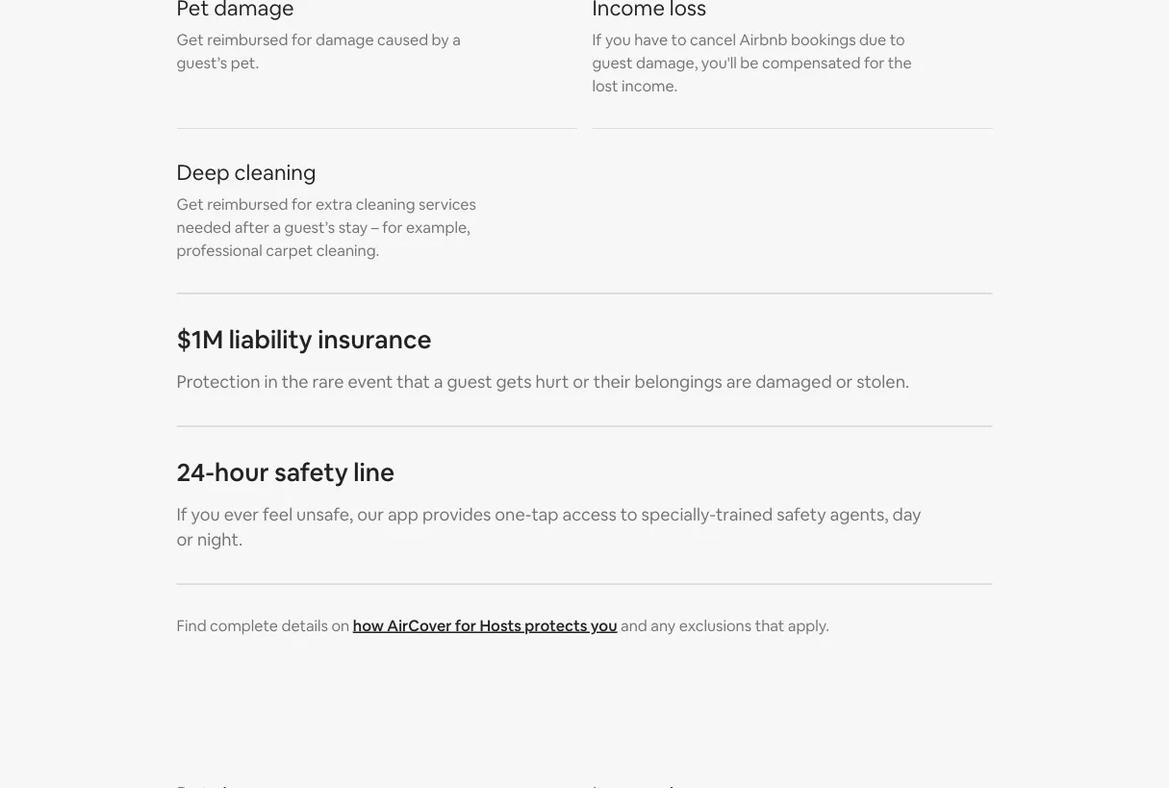 Task type: vqa. For each thing, say whether or not it's contained in the screenshot.
Eugene BUTTON
no



Task type: describe. For each thing, give the bounding box(es) containing it.
deep cleaning get reimbursed for extra cleaning services needed after a guest's stay – for example, professional carpet cleaning.
[[177, 158, 476, 260]]

you'll
[[701, 53, 737, 72]]

find complete details on how aircover for hosts protects you and any exclusions that apply.
[[177, 616, 829, 635]]

if for if you have to cancel airbnb bookings due to guest damage, you'll be compensated for the lost income.
[[592, 29, 602, 49]]

aircover
[[387, 616, 452, 635]]

unsafe,
[[296, 503, 353, 526]]

the inside if you have to cancel airbnb bookings due to guest damage, you'll be compensated for the lost income.
[[888, 53, 912, 72]]

on
[[332, 616, 350, 635]]

hour
[[215, 456, 269, 488]]

example,
[[406, 217, 470, 237]]

–
[[371, 217, 379, 237]]

1 horizontal spatial to
[[671, 29, 687, 49]]

guest inside if you have to cancel airbnb bookings due to guest damage, you'll be compensated for the lost income.
[[592, 53, 633, 72]]

access
[[562, 503, 617, 526]]

how aircover for hosts protects you link
[[353, 616, 617, 635]]

gets
[[496, 371, 532, 393]]

if you ever feel unsafe, our app provides one-tap access to specially-trained safety agents, day or night.
[[177, 503, 921, 551]]

hurt
[[536, 371, 569, 393]]

trained
[[716, 503, 773, 526]]

0 vertical spatial cleaning
[[234, 158, 316, 186]]

hosts
[[480, 616, 522, 635]]

1 vertical spatial guest
[[447, 371, 492, 393]]

reimbursed inside get reimbursed for damage caused by a guest's pet.
[[207, 29, 288, 49]]

for up guest's
[[292, 194, 312, 214]]

apply.
[[788, 616, 829, 635]]

rare
[[312, 371, 344, 393]]

protects
[[525, 616, 587, 635]]

0 horizontal spatial that
[[397, 371, 430, 393]]

one-
[[495, 503, 532, 526]]

our
[[357, 503, 384, 526]]

event
[[348, 371, 393, 393]]

professional
[[177, 240, 263, 260]]

or stolen.
[[836, 371, 910, 393]]

app
[[388, 503, 419, 526]]

ever
[[224, 503, 259, 526]]

reimbursed inside "deep cleaning get reimbursed for extra cleaning services needed after a guest's stay – for example, professional carpet cleaning."
[[207, 194, 288, 214]]

belongings
[[635, 371, 723, 393]]

and
[[621, 616, 647, 635]]

their
[[594, 371, 631, 393]]

a inside "deep cleaning get reimbursed for extra cleaning services needed after a guest's stay – for example, professional carpet cleaning."
[[273, 217, 281, 237]]

services
[[419, 194, 476, 214]]

1 vertical spatial cleaning
[[356, 194, 415, 214]]

you for have
[[605, 29, 631, 49]]

get inside get reimbursed for damage caused by a guest's pet.
[[177, 29, 204, 49]]

damage
[[316, 29, 374, 49]]

compensated
[[762, 53, 861, 72]]

due
[[859, 29, 887, 49]]

exclusions
[[679, 616, 752, 635]]

carpet cleaning.
[[266, 240, 379, 260]]

needed
[[177, 217, 231, 237]]

bookings
[[791, 29, 856, 49]]

24-
[[177, 456, 215, 488]]

be
[[740, 53, 759, 72]]

line
[[354, 456, 395, 488]]

stay
[[338, 217, 368, 237]]

or night.
[[177, 528, 243, 551]]

airbnb
[[740, 29, 788, 49]]

for left hosts
[[455, 616, 476, 635]]

guest's
[[284, 217, 335, 237]]

are
[[726, 371, 752, 393]]

tap
[[532, 503, 559, 526]]



Task type: locate. For each thing, give the bounding box(es) containing it.
1 vertical spatial if
[[177, 503, 187, 526]]

guest left gets
[[447, 371, 492, 393]]

specially-
[[641, 503, 716, 526]]

0 vertical spatial a
[[453, 29, 461, 49]]

2 get from the top
[[177, 194, 204, 214]]

0 vertical spatial get
[[177, 29, 204, 49]]

1 vertical spatial reimbursed
[[207, 194, 288, 214]]

safety right trained
[[777, 503, 826, 526]]

find
[[177, 616, 207, 635]]

0 vertical spatial the
[[888, 53, 912, 72]]

feel
[[263, 503, 293, 526]]

1 vertical spatial a
[[273, 217, 281, 237]]

2 horizontal spatial to
[[890, 29, 905, 49]]

you up or night.
[[191, 503, 220, 526]]

0 horizontal spatial to
[[620, 503, 638, 526]]

protection in the rare event that a guest gets hurt or their belongings are damaged or stolen.
[[177, 371, 910, 393]]

guest's pet.
[[177, 53, 259, 72]]

if inside if you ever feel unsafe, our app provides one-tap access to specially-trained safety agents, day or night.
[[177, 503, 187, 526]]

1 reimbursed from the top
[[207, 29, 288, 49]]

that
[[397, 371, 430, 393], [755, 616, 785, 635]]

in
[[264, 371, 278, 393]]

if you have to cancel airbnb bookings due to guest damage, you'll be compensated for the lost income.
[[592, 29, 912, 95]]

that right "event"
[[397, 371, 430, 393]]

to inside if you ever feel unsafe, our app provides one-tap access to specially-trained safety agents, day or night.
[[620, 503, 638, 526]]

you inside if you have to cancel airbnb bookings due to guest damage, you'll be compensated for the lost income.
[[605, 29, 631, 49]]

1 vertical spatial the
[[282, 371, 309, 393]]

cleaning up after
[[234, 158, 316, 186]]

if left have in the top right of the page
[[592, 29, 602, 49]]

if
[[592, 29, 602, 49], [177, 503, 187, 526]]

details
[[281, 616, 328, 635]]

0 vertical spatial safety
[[274, 456, 348, 488]]

$1m
[[177, 323, 223, 356]]

for left damage
[[292, 29, 312, 49]]

1 horizontal spatial cleaning
[[356, 194, 415, 214]]

caused
[[377, 29, 428, 49]]

you left and
[[591, 616, 617, 635]]

cancel
[[690, 29, 736, 49]]

cleaning
[[234, 158, 316, 186], [356, 194, 415, 214]]

for down due
[[864, 53, 885, 72]]

guest up lost income.
[[592, 53, 633, 72]]

a right by
[[453, 29, 461, 49]]

0 vertical spatial reimbursed
[[207, 29, 288, 49]]

a inside get reimbursed for damage caused by a guest's pet.
[[453, 29, 461, 49]]

$1m liability insurance
[[177, 323, 432, 356]]

a right after
[[273, 217, 281, 237]]

a for caused
[[453, 29, 461, 49]]

1 horizontal spatial the
[[888, 53, 912, 72]]

get reimbursed for damage caused by a guest's pet.
[[177, 29, 461, 72]]

1 get from the top
[[177, 29, 204, 49]]

reimbursed
[[207, 29, 288, 49], [207, 194, 288, 214]]

1 vertical spatial you
[[191, 503, 220, 526]]

safety inside if you ever feel unsafe, our app provides one-tap access to specially-trained safety agents, day or night.
[[777, 503, 826, 526]]

have
[[634, 29, 668, 49]]

the right compensated
[[888, 53, 912, 72]]

guest
[[592, 53, 633, 72], [447, 371, 492, 393]]

0 vertical spatial if
[[592, 29, 602, 49]]

if up or night.
[[177, 503, 187, 526]]

0 vertical spatial you
[[605, 29, 631, 49]]

insurance
[[318, 323, 432, 356]]

liability
[[229, 323, 313, 356]]

you
[[605, 29, 631, 49], [191, 503, 220, 526], [591, 616, 617, 635]]

get
[[177, 29, 204, 49], [177, 194, 204, 214]]

if inside if you have to cancel airbnb bookings due to guest damage, you'll be compensated for the lost income.
[[592, 29, 602, 49]]

provides
[[422, 503, 491, 526]]

to right due
[[890, 29, 905, 49]]

or
[[573, 371, 590, 393]]

after
[[235, 217, 269, 237]]

get inside "deep cleaning get reimbursed for extra cleaning services needed after a guest's stay – for example, professional carpet cleaning."
[[177, 194, 204, 214]]

1 horizontal spatial that
[[755, 616, 785, 635]]

to right access in the bottom of the page
[[620, 503, 638, 526]]

0 horizontal spatial safety
[[274, 456, 348, 488]]

that left apply.
[[755, 616, 785, 635]]

1 vertical spatial get
[[177, 194, 204, 214]]

for inside if you have to cancel airbnb bookings due to guest damage, you'll be compensated for the lost income.
[[864, 53, 885, 72]]

0 horizontal spatial a
[[273, 217, 281, 237]]

extra
[[316, 194, 352, 214]]

a
[[453, 29, 461, 49], [273, 217, 281, 237], [434, 371, 443, 393]]

1 horizontal spatial safety
[[777, 503, 826, 526]]

lost income.
[[592, 76, 678, 95]]

2 vertical spatial you
[[591, 616, 617, 635]]

the
[[888, 53, 912, 72], [282, 371, 309, 393]]

you inside if you ever feel unsafe, our app provides one-tap access to specially-trained safety agents, day or night.
[[191, 503, 220, 526]]

the right in
[[282, 371, 309, 393]]

0 vertical spatial that
[[397, 371, 430, 393]]

0 horizontal spatial guest
[[447, 371, 492, 393]]

any
[[651, 616, 676, 635]]

complete
[[210, 616, 278, 635]]

a for event
[[434, 371, 443, 393]]

you for ever
[[191, 503, 220, 526]]

1 horizontal spatial if
[[592, 29, 602, 49]]

damage,
[[636, 53, 698, 72]]

0 horizontal spatial the
[[282, 371, 309, 393]]

for right –
[[382, 217, 403, 237]]

reimbursed up after
[[207, 194, 288, 214]]

if for if you ever feel unsafe, our app provides one-tap access to specially-trained safety agents, day or night.
[[177, 503, 187, 526]]

2 reimbursed from the top
[[207, 194, 288, 214]]

1 vertical spatial safety
[[777, 503, 826, 526]]

to
[[671, 29, 687, 49], [890, 29, 905, 49], [620, 503, 638, 526]]

safety
[[274, 456, 348, 488], [777, 503, 826, 526]]

a right "event"
[[434, 371, 443, 393]]

by
[[432, 29, 449, 49]]

get up guest's pet.
[[177, 29, 204, 49]]

you left have in the top right of the page
[[605, 29, 631, 49]]

to up damage,
[[671, 29, 687, 49]]

0 horizontal spatial cleaning
[[234, 158, 316, 186]]

deep
[[177, 158, 230, 186]]

1 horizontal spatial a
[[434, 371, 443, 393]]

for inside get reimbursed for damage caused by a guest's pet.
[[292, 29, 312, 49]]

agents,
[[830, 503, 889, 526]]

day
[[893, 503, 921, 526]]

get up needed
[[177, 194, 204, 214]]

reimbursed up guest's pet.
[[207, 29, 288, 49]]

damaged
[[756, 371, 832, 393]]

how
[[353, 616, 384, 635]]

0 horizontal spatial if
[[177, 503, 187, 526]]

protection
[[177, 371, 260, 393]]

for
[[292, 29, 312, 49], [864, 53, 885, 72], [292, 194, 312, 214], [382, 217, 403, 237], [455, 616, 476, 635]]

1 horizontal spatial guest
[[592, 53, 633, 72]]

2 horizontal spatial a
[[453, 29, 461, 49]]

0 vertical spatial guest
[[592, 53, 633, 72]]

24-hour safety line
[[177, 456, 395, 488]]

cleaning up –
[[356, 194, 415, 214]]

2 vertical spatial a
[[434, 371, 443, 393]]

1 vertical spatial that
[[755, 616, 785, 635]]

safety up unsafe,
[[274, 456, 348, 488]]



